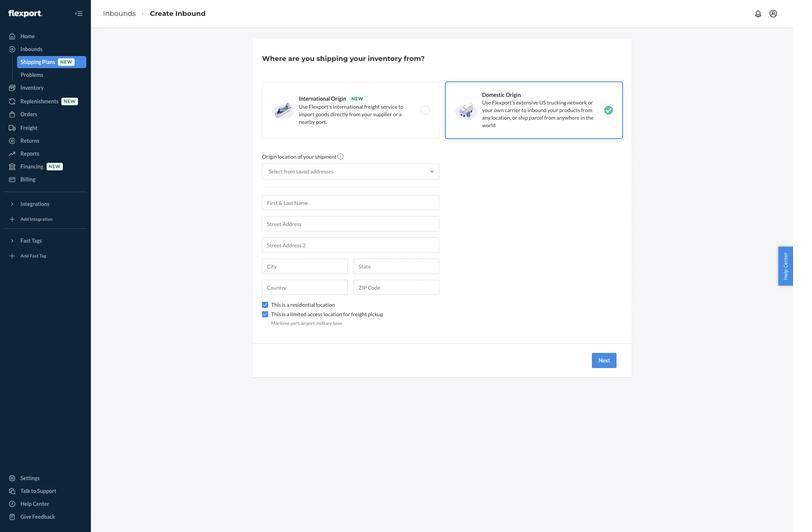 Task type: describe. For each thing, give the bounding box(es) containing it.
select from saved addresses
[[269, 168, 334, 175]]

select
[[269, 168, 283, 175]]

create inbound
[[150, 9, 206, 18]]

world
[[483, 122, 496, 129]]

Country text field
[[262, 280, 348, 295]]

add integration link
[[5, 213, 86, 226]]

in
[[581, 115, 585, 121]]

returns
[[20, 138, 39, 144]]

2 horizontal spatial or
[[589, 99, 594, 106]]

shipment
[[315, 154, 337, 160]]

saved
[[296, 168, 310, 175]]

shipping
[[317, 55, 348, 63]]

fast tags
[[20, 238, 42, 244]]

origin for international
[[331, 96, 347, 102]]

returns link
[[5, 135, 86, 147]]

problems
[[21, 72, 43, 78]]

inbound
[[528, 107, 547, 113]]

international
[[299, 96, 330, 102]]

your inside use flexport's international freight service to import goods directly from your supplier or a nearby port.
[[362, 111, 373, 118]]

financing
[[20, 163, 43, 170]]

integration
[[30, 217, 53, 222]]

trucking
[[548, 99, 567, 106]]

to inside button
[[31, 488, 36, 495]]

goods
[[316, 111, 330, 118]]

you
[[302, 55, 315, 63]]

location,
[[492, 115, 512, 121]]

this for this is a residential location
[[271, 302, 281, 308]]

support
[[37, 488, 56, 495]]

orders link
[[5, 108, 86, 121]]

directly
[[331, 111, 349, 118]]

or inside use flexport's international freight service to import goods directly from your supplier or a nearby port.
[[393, 111, 398, 118]]

inventory
[[20, 85, 44, 91]]

from up the
[[582, 107, 593, 113]]

carrier
[[505, 107, 521, 113]]

fast inside fast tags dropdown button
[[20, 238, 31, 244]]

a for this is a residential location
[[287, 302, 290, 308]]

any
[[483, 115, 491, 121]]

import
[[299, 111, 315, 118]]

are
[[288, 55, 300, 63]]

new for financing
[[49, 164, 61, 170]]

from inside use flexport's international freight service to import goods directly from your supplier or a nearby port.
[[350, 111, 361, 118]]

inventory link
[[5, 82, 86, 94]]

1 horizontal spatial or
[[513, 115, 518, 121]]

origin for domestic
[[506, 92, 521, 98]]

a inside use flexport's international freight service to import goods directly from your supplier or a nearby port.
[[399, 111, 402, 118]]

products
[[560, 107, 581, 113]]

integrations button
[[5, 198, 86, 210]]

this is a limited access location for freight pickup
[[271, 311, 384, 318]]

for
[[344, 311, 351, 318]]

is for residential
[[282, 302, 286, 308]]

help inside button
[[783, 269, 790, 280]]

nearby
[[299, 119, 315, 125]]

from?
[[404, 55, 425, 63]]

domestic
[[483, 92, 505, 98]]

0 horizontal spatial center
[[33, 501, 49, 508]]

this is a residential location
[[271, 302, 335, 308]]

2 vertical spatial location
[[324, 311, 343, 318]]

First & Last Name text field
[[262, 195, 440, 210]]

port,
[[291, 321, 300, 326]]

where are you shipping your inventory from?
[[262, 55, 425, 63]]

your down trucking
[[548, 107, 559, 113]]

domestic origin use flexport's extensive us trucking network or your own carrier to inbound your products from any location, or ship parcel from anywhere in the world
[[483, 92, 594, 129]]

residential
[[291, 302, 315, 308]]

freight
[[20, 125, 38, 131]]

maritime port, airport, military base
[[271, 321, 342, 326]]

a for this is a limited access location for freight pickup
[[287, 311, 290, 318]]

limited
[[291, 311, 307, 318]]

from left saved at the left top of page
[[284, 168, 295, 175]]

home
[[20, 33, 35, 39]]

plans
[[42, 59, 55, 65]]

new for shipping plans
[[60, 59, 72, 65]]

help center inside button
[[783, 253, 790, 280]]

add fast tag
[[20, 253, 46, 259]]

supplier
[[374, 111, 392, 118]]

new for replenishments
[[64, 99, 76, 104]]

fast tags button
[[5, 235, 86, 247]]

1 vertical spatial location
[[316, 302, 335, 308]]

international origin
[[299, 96, 347, 102]]



Task type: vqa. For each thing, say whether or not it's contained in the screenshot.
provides access to the logistics network that powers all of our e-commerce operations, such as order fulfillment, order returns, freight, and parcel. Build using our APIs to create custom applications and integrations, and retrieve data from your account. Creating, editing, and viewing token passwords is limited to admins only.
no



Task type: locate. For each thing, give the bounding box(es) containing it.
network
[[568, 99, 588, 106]]

location left of
[[278, 154, 297, 160]]

0 horizontal spatial to
[[31, 488, 36, 495]]

1 vertical spatial center
[[33, 501, 49, 508]]

2 horizontal spatial to
[[522, 107, 527, 113]]

base
[[333, 321, 342, 326]]

a left limited
[[287, 311, 290, 318]]

freight inside use flexport's international freight service to import goods directly from your supplier or a nearby port.
[[365, 104, 380, 110]]

integrations
[[20, 201, 50, 207]]

give feedback
[[20, 514, 55, 521]]

new up international
[[352, 96, 364, 102]]

shipping
[[21, 59, 41, 65]]

breadcrumbs navigation
[[97, 3, 212, 25]]

1 horizontal spatial center
[[783, 253, 790, 268]]

center
[[783, 253, 790, 268], [33, 501, 49, 508]]

tags
[[32, 238, 42, 244]]

use inside domestic origin use flexport's extensive us trucking network or your own carrier to inbound your products from any location, or ship parcel from anywhere in the world
[[483, 99, 492, 106]]

0 vertical spatial fast
[[20, 238, 31, 244]]

0 horizontal spatial or
[[393, 111, 398, 118]]

next
[[599, 358, 611, 364]]

use
[[483, 99, 492, 106], [299, 104, 308, 110]]

origin
[[506, 92, 521, 98], [331, 96, 347, 102], [262, 154, 277, 160]]

use down domestic
[[483, 99, 492, 106]]

new down reports link
[[49, 164, 61, 170]]

origin inside domestic origin use flexport's extensive us trucking network or your own carrier to inbound your products from any location, or ship parcel from anywhere in the world
[[506, 92, 521, 98]]

inbounds link
[[103, 9, 136, 18], [5, 43, 86, 55]]

0 horizontal spatial help center
[[20, 501, 49, 508]]

your right of
[[304, 154, 314, 160]]

or down "service"
[[393, 111, 398, 118]]

add left integration
[[20, 217, 29, 222]]

airport,
[[301, 321, 316, 326]]

a left residential
[[287, 302, 290, 308]]

tag
[[39, 253, 46, 259]]

to right "service"
[[399, 104, 404, 110]]

1 horizontal spatial inbounds link
[[103, 9, 136, 18]]

talk
[[20, 488, 30, 495]]

help
[[783, 269, 790, 280], [20, 501, 32, 508]]

0 vertical spatial freight
[[365, 104, 380, 110]]

reports link
[[5, 148, 86, 160]]

talk to support
[[20, 488, 56, 495]]

help center link
[[5, 499, 86, 511]]

your left supplier
[[362, 111, 373, 118]]

Street Address 2 text field
[[262, 238, 440, 253]]

1 vertical spatial inbounds link
[[5, 43, 86, 55]]

2 this from the top
[[271, 311, 281, 318]]

this for this is a limited access location for freight pickup
[[271, 311, 281, 318]]

center inside button
[[783, 253, 790, 268]]

flexport's
[[493, 99, 516, 106]]

use inside use flexport's international freight service to import goods directly from your supplier or a nearby port.
[[299, 104, 308, 110]]

Street Address text field
[[262, 216, 440, 232]]

0 horizontal spatial inbounds link
[[5, 43, 86, 55]]

None checkbox
[[262, 302, 268, 308]]

port.
[[316, 119, 327, 125]]

new right plans at the top of page
[[60, 59, 72, 65]]

parcel
[[529, 115, 544, 121]]

open notifications image
[[754, 9, 764, 18]]

2 add from the top
[[20, 253, 29, 259]]

a
[[399, 111, 402, 118], [287, 302, 290, 308], [287, 311, 290, 318]]

us
[[540, 99, 547, 106]]

military
[[317, 321, 332, 326]]

orders
[[20, 111, 37, 118]]

inbound
[[176, 9, 206, 18]]

0 vertical spatial this
[[271, 302, 281, 308]]

origin up flexport's at the top right of page
[[506, 92, 521, 98]]

1 vertical spatial help
[[20, 501, 32, 508]]

1 horizontal spatial origin
[[331, 96, 347, 102]]

from down international
[[350, 111, 361, 118]]

help center
[[783, 253, 790, 280], [20, 501, 49, 508]]

your right shipping at the left top of page
[[350, 55, 366, 63]]

freight up supplier
[[365, 104, 380, 110]]

freight right 'for'
[[352, 311, 367, 318]]

pickup
[[368, 311, 384, 318]]

open account menu image
[[770, 9, 779, 18]]

or right network
[[589, 99, 594, 106]]

add
[[20, 217, 29, 222], [20, 253, 29, 259]]

2 horizontal spatial origin
[[506, 92, 521, 98]]

None checkbox
[[262, 312, 268, 318]]

or
[[589, 99, 594, 106], [393, 111, 398, 118], [513, 115, 518, 121]]

use flexport's international freight service to import goods directly from your supplier or a nearby port.
[[299, 104, 404, 125]]

of
[[298, 154, 303, 160]]

origin up international
[[331, 96, 347, 102]]

0 horizontal spatial origin
[[262, 154, 277, 160]]

fast left tag
[[30, 253, 38, 259]]

billing link
[[5, 174, 86, 186]]

1 vertical spatial is
[[282, 311, 286, 318]]

access
[[308, 311, 323, 318]]

use up import
[[299, 104, 308, 110]]

service
[[381, 104, 398, 110]]

ship
[[519, 115, 528, 121]]

create inbound link
[[150, 9, 206, 18]]

close navigation image
[[74, 9, 83, 18]]

flexport's
[[309, 104, 332, 110]]

1 add from the top
[[20, 217, 29, 222]]

ZIP Code text field
[[354, 280, 440, 295]]

freight
[[365, 104, 380, 110], [352, 311, 367, 318]]

add down "fast tags"
[[20, 253, 29, 259]]

1 horizontal spatial help
[[783, 269, 790, 280]]

0 vertical spatial inbounds link
[[103, 9, 136, 18]]

location up base at the bottom
[[324, 311, 343, 318]]

talk to support button
[[5, 486, 86, 498]]

to up ship
[[522, 107, 527, 113]]

flexport logo image
[[8, 10, 42, 17]]

create
[[150, 9, 174, 18]]

addresses
[[311, 168, 334, 175]]

anywhere
[[557, 115, 580, 121]]

1 vertical spatial add
[[20, 253, 29, 259]]

2 vertical spatial a
[[287, 311, 290, 318]]

check circle image
[[605, 106, 614, 115]]

add for add fast tag
[[20, 253, 29, 259]]

international
[[333, 104, 363, 110]]

inbounds
[[103, 9, 136, 18], [20, 46, 43, 52]]

add integration
[[20, 217, 53, 222]]

location
[[278, 154, 297, 160], [316, 302, 335, 308], [324, 311, 343, 318]]

1 horizontal spatial to
[[399, 104, 404, 110]]

add for add integration
[[20, 217, 29, 222]]

add fast tag link
[[5, 250, 86, 262]]

replenishments
[[20, 98, 59, 105]]

new up orders 'link' at the left top
[[64, 99, 76, 104]]

reports
[[20, 151, 39, 157]]

help center button
[[779, 247, 794, 286]]

next button
[[593, 353, 617, 369]]

0 vertical spatial location
[[278, 154, 297, 160]]

your up any
[[483, 107, 493, 113]]

1 vertical spatial this
[[271, 311, 281, 318]]

fast left tags
[[20, 238, 31, 244]]

feedback
[[32, 514, 55, 521]]

location up this is a limited access location for freight pickup
[[316, 302, 335, 308]]

origin up select
[[262, 154, 277, 160]]

0 vertical spatial inbounds
[[103, 9, 136, 18]]

settings link
[[5, 473, 86, 485]]

inbounds inside breadcrumbs navigation
[[103, 9, 136, 18]]

0 vertical spatial is
[[282, 302, 286, 308]]

freight link
[[5, 122, 86, 134]]

new for international origin
[[352, 96, 364, 102]]

1 this from the top
[[271, 302, 281, 308]]

home link
[[5, 30, 86, 42]]

to inside domestic origin use flexport's extensive us trucking network or your own carrier to inbound your products from any location, or ship parcel from anywhere in the world
[[522, 107, 527, 113]]

0 horizontal spatial inbounds
[[20, 46, 43, 52]]

new
[[60, 59, 72, 65], [352, 96, 364, 102], [64, 99, 76, 104], [49, 164, 61, 170]]

inventory
[[368, 55, 402, 63]]

1 horizontal spatial use
[[483, 99, 492, 106]]

1 vertical spatial a
[[287, 302, 290, 308]]

1 vertical spatial fast
[[30, 253, 38, 259]]

fast inside add fast tag link
[[30, 253, 38, 259]]

1 vertical spatial inbounds
[[20, 46, 43, 52]]

State text field
[[354, 259, 440, 274]]

1 vertical spatial help center
[[20, 501, 49, 508]]

give
[[20, 514, 31, 521]]

fast
[[20, 238, 31, 244], [30, 253, 38, 259]]

billing
[[20, 176, 35, 183]]

a right supplier
[[399, 111, 402, 118]]

0 vertical spatial a
[[399, 111, 402, 118]]

to right talk
[[31, 488, 36, 495]]

own
[[494, 107, 504, 113]]

extensive
[[517, 99, 539, 106]]

to inside use flexport's international freight service to import goods directly from your supplier or a nearby port.
[[399, 104, 404, 110]]

0 vertical spatial add
[[20, 217, 29, 222]]

0 horizontal spatial help
[[20, 501, 32, 508]]

0 vertical spatial help
[[783, 269, 790, 280]]

is for limited
[[282, 311, 286, 318]]

settings
[[20, 475, 40, 482]]

shipping plans
[[21, 59, 55, 65]]

2 is from the top
[[282, 311, 286, 318]]

1 is from the top
[[282, 302, 286, 308]]

maritime
[[271, 321, 290, 326]]

1 horizontal spatial inbounds
[[103, 9, 136, 18]]

0 vertical spatial help center
[[783, 253, 790, 280]]

1 horizontal spatial help center
[[783, 253, 790, 280]]

0 horizontal spatial use
[[299, 104, 308, 110]]

or down carrier in the top of the page
[[513, 115, 518, 121]]

City text field
[[262, 259, 348, 274]]

from right parcel
[[545, 115, 556, 121]]

where
[[262, 55, 287, 63]]

from
[[582, 107, 593, 113], [350, 111, 361, 118], [545, 115, 556, 121], [284, 168, 295, 175]]

0 vertical spatial center
[[783, 253, 790, 268]]

1 vertical spatial freight
[[352, 311, 367, 318]]



